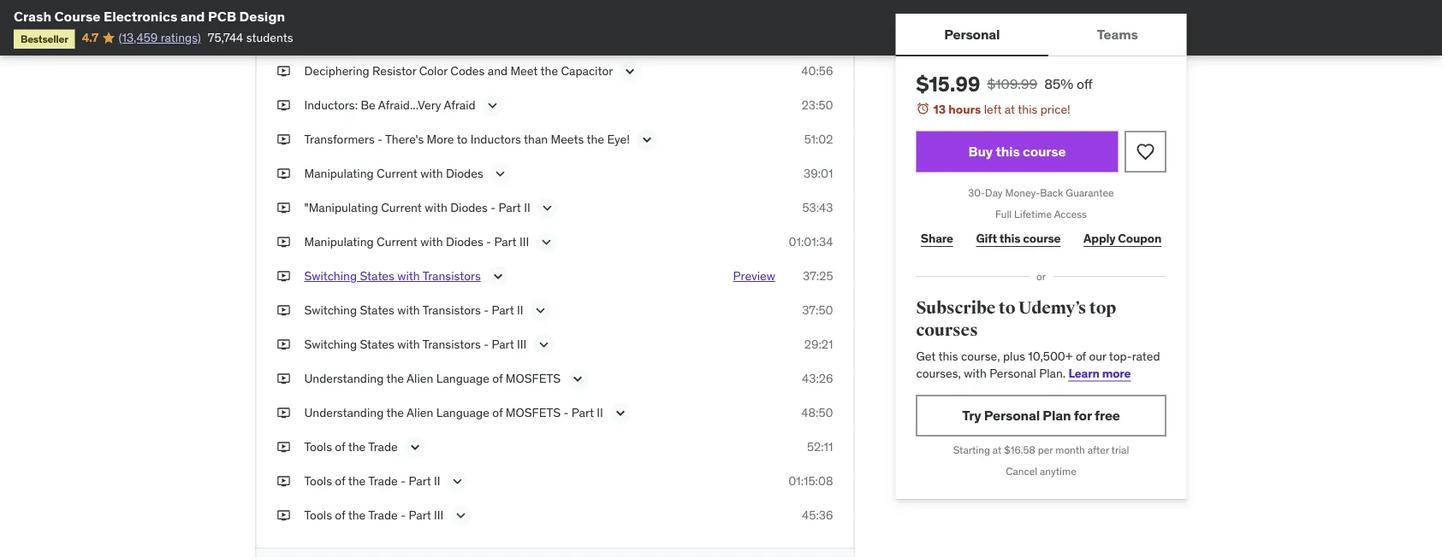 Task type: locate. For each thing, give the bounding box(es) containing it.
tools for tools of the trade - part ii
[[304, 474, 332, 490]]

learn more
[[1069, 366, 1131, 381]]

tools for tools of the trade - part iii
[[304, 508, 332, 524]]

trade up tools of the trade - part iii
[[368, 474, 398, 490]]

diodes up manipulating current with diodes - part iii
[[450, 200, 488, 216]]

- for tools of the trade - part ii
[[401, 474, 406, 490]]

10 xsmall image from the top
[[277, 508, 291, 525]]

0 vertical spatial iii
[[519, 235, 529, 250]]

(13,459 ratings)
[[119, 30, 201, 45]]

of inside the "get this course, plus 10,500+ of our top-rated courses, with personal plan."
[[1076, 349, 1086, 364]]

manipulating down transformers
[[304, 166, 374, 182]]

electronics
[[104, 7, 177, 25]]

this up 'courses,'
[[938, 349, 958, 364]]

1 tools from the top
[[304, 440, 332, 455]]

current down the there's
[[377, 166, 417, 182]]

2 vertical spatial transistors
[[422, 337, 481, 353]]

3 xsmall image from the top
[[277, 166, 291, 182]]

apply
[[1084, 231, 1116, 246]]

tools up the tools of the trade - part ii
[[304, 440, 332, 455]]

part for tools of the trade - part ii
[[409, 474, 431, 490]]

1 xsmall image from the top
[[277, 97, 291, 114]]

at right left
[[1005, 101, 1015, 117]]

course for buy this course
[[1023, 143, 1066, 160]]

1 vertical spatial mosfets
[[506, 406, 561, 421]]

transistors down manipulating current with diodes - part iii
[[422, 269, 481, 284]]

2 mosfets from the top
[[506, 406, 561, 421]]

tools down the tools of the trade - part ii
[[304, 508, 332, 524]]

1 understanding from the top
[[304, 372, 384, 387]]

37:25
[[803, 269, 833, 284]]

2 vertical spatial switching
[[304, 337, 357, 353]]

this inside gift this course link
[[999, 231, 1021, 246]]

current up 'switching states with transistors'
[[377, 235, 417, 250]]

states down switching states with transistors button
[[360, 303, 394, 318]]

transistors up "understanding the alien language of mosfets"
[[422, 337, 481, 353]]

2 alien from the top
[[407, 406, 433, 421]]

5 xsmall image from the top
[[277, 474, 291, 491]]

with inside the "get this course, plus 10,500+ of our top-rated courses, with personal plan."
[[964, 366, 987, 381]]

manipulating
[[304, 166, 374, 182], [304, 235, 374, 250]]

xsmall image
[[277, 29, 291, 46], [277, 63, 291, 80], [277, 200, 291, 217], [277, 268, 291, 285], [277, 303, 291, 319], [277, 337, 291, 354], [277, 371, 291, 388], [277, 405, 291, 422], [277, 440, 291, 456], [277, 508, 291, 525]]

part for switching states with transistors - part ii
[[492, 303, 514, 318]]

gift this course
[[976, 231, 1061, 246]]

3 tools from the top
[[304, 508, 332, 524]]

2 manipulating from the top
[[304, 235, 374, 250]]

show lecture description image for manipulating current with diodes
[[492, 166, 509, 183]]

buy
[[968, 143, 993, 160]]

learn
[[1069, 366, 1100, 381]]

of up understanding the alien language of mosfets - part ii
[[492, 372, 503, 387]]

language down "understanding the alien language of mosfets"
[[436, 406, 489, 421]]

0 horizontal spatial at
[[993, 444, 1002, 457]]

pcb
[[208, 7, 236, 25]]

0 vertical spatial course
[[1023, 143, 1066, 160]]

at left $16.58
[[993, 444, 1002, 457]]

inductors
[[471, 132, 521, 147]]

this inside the "get this course, plus 10,500+ of our top-rated courses, with personal plan."
[[938, 349, 958, 364]]

personal down plus
[[989, 366, 1036, 381]]

show lecture description image for deciphering resistor color codes and meet the capacitor
[[622, 63, 639, 80]]

1 vertical spatial language
[[436, 406, 489, 421]]

1 vertical spatial tools
[[304, 474, 332, 490]]

transformers
[[304, 132, 375, 147]]

1 mosfets from the top
[[506, 372, 561, 387]]

xsmall image for manipulating current with diodes
[[277, 166, 291, 182]]

-
[[378, 132, 383, 147], [491, 200, 496, 216], [486, 235, 491, 250], [484, 303, 489, 318], [484, 337, 489, 353], [564, 406, 569, 421], [401, 474, 406, 490], [401, 508, 406, 524]]

trade up the tools of the trade - part ii
[[368, 440, 398, 455]]

1 horizontal spatial to
[[999, 298, 1015, 319]]

1 language from the top
[[436, 372, 489, 387]]

part for tools of the trade - part iii
[[409, 508, 431, 524]]

xsmall image
[[277, 97, 291, 114], [277, 131, 291, 148], [277, 166, 291, 182], [277, 234, 291, 251], [277, 474, 291, 491]]

alien down "understanding the alien language of mosfets"
[[407, 406, 433, 421]]

the down switching states with transistors - part iii
[[386, 372, 404, 387]]

show lecture description image for manipulating current with diodes - part iii
[[538, 234, 555, 251]]

states for switching states with transistors - part ii
[[360, 303, 394, 318]]

40:56
[[801, 63, 833, 79]]

ii
[[524, 200, 530, 216], [517, 303, 523, 318], [597, 406, 603, 421], [434, 474, 440, 490]]

xsmall image for "manipulating current with diodes - part ii
[[277, 200, 291, 217]]

trial
[[1111, 444, 1129, 457]]

this right buy
[[996, 143, 1020, 160]]

this left price!
[[1018, 101, 1038, 117]]

ii for "manipulating current with diodes - part ii
[[524, 200, 530, 216]]

with for "manipulating current with diodes - part ii
[[425, 200, 447, 216]]

tools of the trade - part ii
[[304, 474, 440, 490]]

3 xsmall image from the top
[[277, 200, 291, 217]]

tools for tools of the trade
[[304, 440, 332, 455]]

2 xsmall image from the top
[[277, 63, 291, 80]]

current
[[377, 166, 417, 182], [381, 200, 422, 216], [377, 235, 417, 250]]

iii for switching states with transistors - part iii
[[517, 337, 527, 353]]

0 vertical spatial switching
[[304, 269, 357, 284]]

and up ratings)
[[180, 7, 205, 25]]

1 vertical spatial transistors
[[422, 303, 481, 318]]

$16.58
[[1004, 444, 1035, 457]]

with down switching states with transistors - part ii
[[397, 337, 420, 353]]

personal up $16.58
[[984, 407, 1040, 425]]

2 transistors from the top
[[422, 303, 481, 318]]

1 vertical spatial manipulating
[[304, 235, 374, 250]]

of
[[1076, 349, 1086, 364], [492, 372, 503, 387], [492, 406, 503, 421], [335, 440, 345, 455], [335, 474, 345, 490], [335, 508, 345, 524]]

states up switching states with transistors - part ii
[[360, 269, 394, 284]]

apply coupon button
[[1079, 222, 1166, 256]]

this right gift
[[999, 231, 1021, 246]]

3 states from the top
[[360, 337, 394, 353]]

tools down tools of the trade
[[304, 474, 332, 490]]

0 vertical spatial states
[[360, 269, 394, 284]]

xsmall image for understanding the alien language of mosfets
[[277, 371, 291, 388]]

1 vertical spatial alien
[[407, 406, 433, 421]]

0 vertical spatial alien
[[407, 372, 433, 387]]

1 vertical spatial switching
[[304, 303, 357, 318]]

show lecture description image
[[492, 166, 509, 183], [539, 200, 556, 217], [538, 234, 555, 251], [489, 268, 506, 286], [535, 337, 552, 354], [612, 405, 629, 422], [449, 474, 466, 491]]

2 understanding from the top
[[304, 406, 384, 421]]

language up understanding the alien language of mosfets - part ii
[[436, 372, 489, 387]]

rated
[[1132, 349, 1160, 364]]

xsmall image for deciphering resistor color codes and meet the capacitor
[[277, 63, 291, 80]]

bestseller
[[21, 32, 68, 45]]

switching for switching states with transistors - part ii
[[304, 303, 357, 318]]

xsmall image for transformers - there's more to inductors than meets the eye!
[[277, 131, 291, 148]]

5 xsmall image from the top
[[277, 303, 291, 319]]

at
[[1005, 101, 1015, 117], [993, 444, 1002, 457]]

1 vertical spatial understanding
[[304, 406, 384, 421]]

more
[[1102, 366, 1131, 381]]

this for get
[[938, 349, 958, 364]]

add to wishlist image
[[1135, 142, 1156, 162]]

48:50
[[801, 406, 833, 421]]

to right more on the left of the page
[[457, 132, 468, 147]]

tab list
[[896, 14, 1187, 56]]

afraid
[[444, 98, 476, 113]]

guarantee
[[1066, 187, 1114, 200]]

1 transistors from the top
[[422, 269, 481, 284]]

0 vertical spatial to
[[457, 132, 468, 147]]

diodes for ii
[[450, 200, 488, 216]]

ii for switching states with transistors - part ii
[[517, 303, 523, 318]]

with down more on the left of the page
[[420, 166, 443, 182]]

current down manipulating current with diodes
[[381, 200, 422, 216]]

month
[[1055, 444, 1085, 457]]

personal inside the "get this course, plus 10,500+ of our top-rated courses, with personal plan."
[[989, 366, 1036, 381]]

1 horizontal spatial and
[[488, 63, 508, 79]]

0 vertical spatial manipulating
[[304, 166, 374, 182]]

0 vertical spatial language
[[436, 372, 489, 387]]

switching inside button
[[304, 269, 357, 284]]

0 vertical spatial personal
[[944, 25, 1000, 43]]

states for switching states with transistors
[[360, 269, 394, 284]]

alien down switching states with transistors - part iii
[[407, 372, 433, 387]]

1 vertical spatial diodes
[[450, 200, 488, 216]]

9 xsmall image from the top
[[277, 440, 291, 456]]

1 vertical spatial course
[[1023, 231, 1061, 246]]

course down lifetime
[[1023, 231, 1061, 246]]

cancel
[[1006, 465, 1037, 479]]

xsmall image for tools of the trade - part iii
[[277, 508, 291, 525]]

1 vertical spatial personal
[[989, 366, 1036, 381]]

alien for understanding the alien language of mosfets
[[407, 372, 433, 387]]

with down "manipulating current with diodes - part ii at the top
[[420, 235, 443, 250]]

and left meet
[[488, 63, 508, 79]]

xsmall image for understanding the alien language of mosfets - part ii
[[277, 405, 291, 422]]

alien
[[407, 372, 433, 387], [407, 406, 433, 421]]

to left udemy's
[[999, 298, 1015, 319]]

off
[[1077, 75, 1093, 92]]

2 vertical spatial trade
[[368, 508, 398, 524]]

2 vertical spatial diodes
[[446, 235, 483, 250]]

75,744
[[208, 30, 243, 45]]

1 horizontal spatial at
[[1005, 101, 1015, 117]]

buy this course
[[968, 143, 1066, 160]]

personal
[[944, 25, 1000, 43], [989, 366, 1036, 381], [984, 407, 1040, 425]]

trade for iii
[[368, 508, 398, 524]]

- for tools of the trade - part iii
[[401, 508, 406, 524]]

1 manipulating from the top
[[304, 166, 374, 182]]

$15.99 $109.99 85% off
[[916, 71, 1093, 97]]

43:26
[[802, 372, 833, 387]]

money-
[[1005, 187, 1040, 200]]

7 xsmall image from the top
[[277, 371, 291, 388]]

trade down the tools of the trade - part ii
[[368, 508, 398, 524]]

3 switching from the top
[[304, 337, 357, 353]]

understanding for understanding the alien language of mosfets - part ii
[[304, 406, 384, 421]]

diodes
[[446, 166, 483, 182], [450, 200, 488, 216], [446, 235, 483, 250]]

of left our at the right of the page
[[1076, 349, 1086, 364]]

- for "manipulating current with diodes - part ii
[[491, 200, 496, 216]]

2 xsmall image from the top
[[277, 131, 291, 148]]

39:01
[[804, 166, 833, 182]]

with for switching states with transistors - part iii
[[397, 337, 420, 353]]

try personal plan for free link
[[916, 396, 1166, 437]]

0 vertical spatial current
[[377, 166, 417, 182]]

8 xsmall image from the top
[[277, 405, 291, 422]]

this
[[1018, 101, 1038, 117], [996, 143, 1020, 160], [999, 231, 1021, 246], [938, 349, 958, 364]]

transistors up switching states with transistors - part iii
[[422, 303, 481, 318]]

understanding the alien language of mosfets
[[304, 372, 561, 387]]

2 vertical spatial current
[[377, 235, 417, 250]]

show lecture description image
[[622, 63, 639, 80], [484, 97, 501, 114], [638, 131, 655, 149], [532, 303, 549, 320], [569, 371, 586, 388], [406, 440, 423, 457], [452, 508, 469, 525]]

0 horizontal spatial and
[[180, 7, 205, 25]]

subscribe to udemy's top courses
[[916, 298, 1116, 341]]

course inside button
[[1023, 143, 1066, 160]]

0 vertical spatial trade
[[368, 440, 398, 455]]

states for switching states with transistors - part iii
[[360, 337, 394, 353]]

4 xsmall image from the top
[[277, 234, 291, 251]]

manipulating for manipulating current with diodes
[[304, 166, 374, 182]]

transformers - there's more to inductors than meets the eye!
[[304, 132, 630, 147]]

3 transistors from the top
[[422, 337, 481, 353]]

1 vertical spatial states
[[360, 303, 394, 318]]

2 switching from the top
[[304, 303, 357, 318]]

states down switching states with transistors - part ii
[[360, 337, 394, 353]]

0 vertical spatial transistors
[[422, 269, 481, 284]]

with down course,
[[964, 366, 987, 381]]

our
[[1089, 349, 1106, 364]]

xsmall image for switching states with transistors - part iii
[[277, 337, 291, 354]]

show lecture description image for transformers - there's more to inductors than meets the eye!
[[638, 131, 655, 149]]

transistors
[[422, 269, 481, 284], [422, 303, 481, 318], [422, 337, 481, 353]]

2 vertical spatial states
[[360, 337, 394, 353]]

understanding the alien language of mosfets - part ii
[[304, 406, 603, 421]]

1 vertical spatial current
[[381, 200, 422, 216]]

0 vertical spatial mosfets
[[506, 372, 561, 387]]

personal up $15.99
[[944, 25, 1000, 43]]

be
[[361, 98, 375, 113]]

3 trade from the top
[[368, 508, 398, 524]]

01:15:08
[[788, 474, 833, 490]]

ii for tools of the trade - part ii
[[434, 474, 440, 490]]

0 vertical spatial understanding
[[304, 372, 384, 387]]

of up the tools of the trade - part ii
[[335, 440, 345, 455]]

- for manipulating current with diodes - part iii
[[486, 235, 491, 250]]

2 language from the top
[[436, 406, 489, 421]]

1 states from the top
[[360, 269, 394, 284]]

1 vertical spatial trade
[[368, 474, 398, 490]]

understanding for understanding the alien language of mosfets
[[304, 372, 384, 387]]

inductors: be afraid...very afraid
[[304, 98, 476, 113]]

0 vertical spatial at
[[1005, 101, 1015, 117]]

6 xsmall image from the top
[[277, 337, 291, 354]]

than
[[524, 132, 548, 147]]

13 hours left at this price!
[[933, 101, 1070, 117]]

switching for switching states with transistors - part iii
[[304, 337, 357, 353]]

0 horizontal spatial to
[[457, 132, 468, 147]]

2 trade from the top
[[368, 474, 398, 490]]

1 vertical spatial to
[[999, 298, 1015, 319]]

1 switching from the top
[[304, 269, 357, 284]]

diodes down transformers - there's more to inductors than meets the eye!
[[446, 166, 483, 182]]

xsmall image for switching states with transistors - part ii
[[277, 303, 291, 319]]

with up switching states with transistors - part ii
[[397, 269, 420, 284]]

0 vertical spatial tools
[[304, 440, 332, 455]]

iii
[[519, 235, 529, 250], [517, 337, 527, 353], [434, 508, 444, 524]]

with for manipulating current with diodes
[[420, 166, 443, 182]]

iii for tools of the trade - part iii
[[434, 508, 444, 524]]

4 xsmall image from the top
[[277, 268, 291, 285]]

1 xsmall image from the top
[[277, 29, 291, 46]]

this inside buy this course button
[[996, 143, 1020, 160]]

current for "manipulating current with diodes - part ii
[[381, 200, 422, 216]]

color
[[419, 63, 448, 79]]

2 states from the top
[[360, 303, 394, 318]]

0 vertical spatial and
[[180, 7, 205, 25]]

with up manipulating current with diodes - part iii
[[425, 200, 447, 216]]

2 vertical spatial tools
[[304, 508, 332, 524]]

free
[[1095, 407, 1120, 425]]

30-day money-back guarantee full lifetime access
[[968, 187, 1114, 221]]

part for "manipulating current with diodes - part ii
[[499, 200, 521, 216]]

2 tools from the top
[[304, 474, 332, 490]]

course up back
[[1023, 143, 1066, 160]]

design
[[239, 7, 285, 25]]

starting at $16.58 per month after trial cancel anytime
[[953, 444, 1129, 479]]

with up switching states with transistors - part iii
[[397, 303, 420, 318]]

2 vertical spatial iii
[[434, 508, 444, 524]]

afraid...very
[[378, 98, 441, 113]]

states inside button
[[360, 269, 394, 284]]

switching states with transistors button
[[304, 268, 481, 289]]

states
[[360, 269, 394, 284], [360, 303, 394, 318], [360, 337, 394, 353]]

tools
[[304, 440, 332, 455], [304, 474, 332, 490], [304, 508, 332, 524]]

1 vertical spatial iii
[[517, 337, 527, 353]]

xsmall image for tools of the trade - part ii
[[277, 474, 291, 491]]

courses
[[916, 320, 978, 341]]

of down tools of the trade
[[335, 474, 345, 490]]

the up the tools of the trade - part ii
[[348, 440, 366, 455]]

more
[[427, 132, 454, 147]]

and
[[180, 7, 205, 25], [488, 63, 508, 79]]

diodes down "manipulating current with diodes - part ii at the top
[[446, 235, 483, 250]]

course
[[54, 7, 100, 25]]

1 alien from the top
[[407, 372, 433, 387]]

with for manipulating current with diodes - part iii
[[420, 235, 443, 250]]

switching for switching states with transistors
[[304, 269, 357, 284]]

with inside switching states with transistors button
[[397, 269, 420, 284]]

after
[[1088, 444, 1109, 457]]

1 vertical spatial at
[[993, 444, 1002, 457]]

manipulating down ""manipulating"
[[304, 235, 374, 250]]



Task type: vqa. For each thing, say whether or not it's contained in the screenshot.
reminders
no



Task type: describe. For each thing, give the bounding box(es) containing it.
per
[[1038, 444, 1053, 457]]

this for buy
[[996, 143, 1020, 160]]

there's
[[385, 132, 424, 147]]

show lecture description image for switching states with transistors - part iii
[[535, 337, 552, 354]]

- for switching states with transistors - part iii
[[484, 337, 489, 353]]

plan.
[[1039, 366, 1066, 381]]

meet
[[510, 63, 538, 79]]

85%
[[1044, 75, 1073, 92]]

codes
[[450, 63, 485, 79]]

preview
[[733, 269, 775, 284]]

1 vertical spatial and
[[488, 63, 508, 79]]

at inside starting at $16.58 per month after trial cancel anytime
[[993, 444, 1002, 457]]

switching states with transistors
[[304, 269, 481, 284]]

show lecture description image for tools of the trade
[[406, 440, 423, 457]]

gift
[[976, 231, 997, 246]]

the left eye! on the top left
[[587, 132, 604, 147]]

53:43
[[802, 200, 833, 216]]

hours
[[949, 101, 981, 117]]

personal inside 'button'
[[944, 25, 1000, 43]]

personal button
[[896, 14, 1048, 55]]

udemy's
[[1018, 298, 1086, 319]]

to inside subscribe to udemy's top courses
[[999, 298, 1015, 319]]

iii for manipulating current with diodes - part iii
[[519, 235, 529, 250]]

resistor
[[372, 63, 416, 79]]

(13,459
[[119, 30, 158, 45]]

30-
[[968, 187, 985, 200]]

mosfets for understanding the alien language of mosfets
[[506, 372, 561, 387]]

mosfets for understanding the alien language of mosfets - part ii
[[506, 406, 561, 421]]

$15.99
[[916, 71, 980, 97]]

teams button
[[1048, 14, 1187, 55]]

xsmall image for tools of the trade
[[277, 440, 291, 456]]

with for switching states with transistors - part ii
[[397, 303, 420, 318]]

language for understanding the alien language of mosfets - part ii
[[436, 406, 489, 421]]

52:11
[[807, 440, 833, 455]]

lifetime
[[1014, 208, 1052, 221]]

anytime
[[1040, 465, 1076, 479]]

23:50
[[802, 98, 833, 113]]

course,
[[961, 349, 1000, 364]]

xsmall image for manipulating current with diodes - part iii
[[277, 234, 291, 251]]

current for manipulating current with diodes
[[377, 166, 417, 182]]

"manipulating current with diodes - part ii
[[304, 200, 530, 216]]

show lecture description image for tools of the trade - part ii
[[449, 474, 466, 491]]

the down the tools of the trade - part ii
[[348, 508, 366, 524]]

top
[[1089, 298, 1116, 319]]

subscribe
[[916, 298, 996, 319]]

get this course, plus 10,500+ of our top-rated courses, with personal plan.
[[916, 349, 1160, 381]]

ratings)
[[161, 30, 201, 45]]

students
[[246, 30, 293, 45]]

- for switching states with transistors - part ii
[[484, 303, 489, 318]]

1 trade from the top
[[368, 440, 398, 455]]

45:36
[[802, 508, 833, 524]]

show lecture description image for understanding the alien language of mosfets
[[569, 371, 586, 388]]

switching states with transistors - part iii
[[304, 337, 527, 353]]

the down tools of the trade
[[348, 474, 366, 490]]

transistors for ii
[[422, 303, 481, 318]]

13
[[933, 101, 946, 117]]

manipulating current with diodes
[[304, 166, 483, 182]]

get
[[916, 349, 936, 364]]

manipulating current with diodes - part iii
[[304, 235, 529, 250]]

show lecture description image for understanding the alien language of mosfets - part ii
[[612, 405, 629, 422]]

plan
[[1043, 407, 1071, 425]]

trade for ii
[[368, 474, 398, 490]]

"manipulating
[[304, 200, 378, 216]]

show lecture description image for inductors: be afraid...very afraid
[[484, 97, 501, 114]]

starting
[[953, 444, 990, 457]]

show lecture description image for switching states with transistors - part ii
[[532, 303, 549, 320]]

for
[[1074, 407, 1092, 425]]

manipulating for manipulating current with diodes - part iii
[[304, 235, 374, 250]]

part for manipulating current with diodes - part iii
[[494, 235, 517, 250]]

current for manipulating current with diodes - part iii
[[377, 235, 417, 250]]

part for switching states with transistors - part iii
[[492, 337, 514, 353]]

coupon
[[1118, 231, 1161, 246]]

alien for understanding the alien language of mosfets - part ii
[[407, 406, 433, 421]]

01:01:34
[[789, 235, 833, 250]]

meets
[[551, 132, 584, 147]]

switching states with transistors - part ii
[[304, 303, 523, 318]]

learn more link
[[1069, 366, 1131, 381]]

2 vertical spatial personal
[[984, 407, 1040, 425]]

capacitor
[[561, 63, 613, 79]]

37:50
[[802, 303, 833, 318]]

75,744 students
[[208, 30, 293, 45]]

or
[[1036, 270, 1046, 283]]

this for gift
[[999, 231, 1021, 246]]

transistors inside button
[[422, 269, 481, 284]]

$109.99
[[987, 75, 1037, 92]]

inductors:
[[304, 98, 358, 113]]

access
[[1054, 208, 1087, 221]]

deciphering
[[304, 63, 369, 79]]

of down the tools of the trade - part ii
[[335, 508, 345, 524]]

try
[[962, 407, 981, 425]]

with for switching states with transistors
[[397, 269, 420, 284]]

crash
[[14, 7, 51, 25]]

the down "understanding the alien language of mosfets"
[[386, 406, 404, 421]]

course for gift this course
[[1023, 231, 1061, 246]]

0 vertical spatial diodes
[[446, 166, 483, 182]]

try personal plan for free
[[962, 407, 1120, 425]]

share
[[921, 231, 953, 246]]

the right meet
[[540, 63, 558, 79]]

xsmall image for inductors: be afraid...very afraid
[[277, 97, 291, 114]]

eye!
[[607, 132, 630, 147]]

left
[[984, 101, 1002, 117]]

show lecture description image for tools of the trade - part iii
[[452, 508, 469, 525]]

51:02
[[804, 132, 833, 147]]

full
[[995, 208, 1012, 221]]

diodes for iii
[[446, 235, 483, 250]]

29:21
[[804, 337, 833, 353]]

of down "understanding the alien language of mosfets"
[[492, 406, 503, 421]]

gift this course link
[[971, 222, 1065, 256]]

teams
[[1097, 25, 1138, 43]]

transistors for iii
[[422, 337, 481, 353]]

deciphering resistor color codes and meet the capacitor
[[304, 63, 613, 79]]

show lecture description image for "manipulating current with diodes - part ii
[[539, 200, 556, 217]]

language for understanding the alien language of mosfets
[[436, 372, 489, 387]]

tab list containing personal
[[896, 14, 1187, 56]]

price!
[[1040, 101, 1070, 117]]

buy this course button
[[916, 131, 1118, 173]]

alarm image
[[916, 102, 930, 116]]

crash course electronics and pcb design
[[14, 7, 285, 25]]

10,500+
[[1028, 349, 1073, 364]]

top-
[[1109, 349, 1132, 364]]

day
[[985, 187, 1003, 200]]



